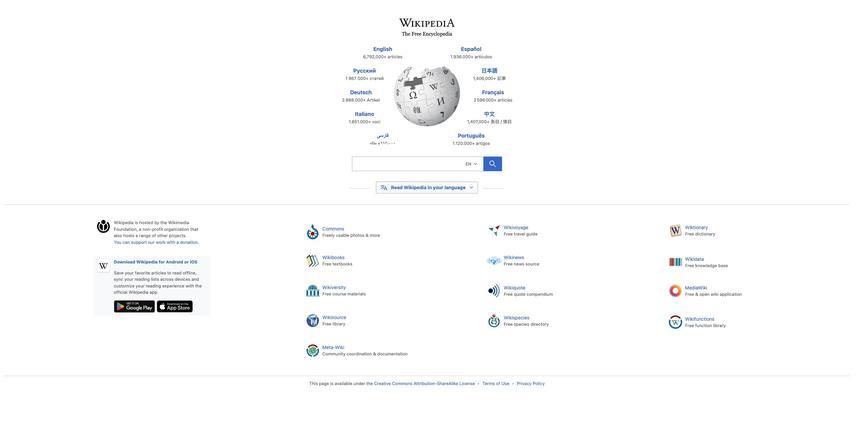Task type: locate. For each thing, give the bounding box(es) containing it.
None search field
[[352, 157, 484, 171]]

None search field
[[337, 155, 517, 175]]



Task type: describe. For each thing, give the bounding box(es) containing it.
top languages element
[[335, 45, 519, 154]]

other projects element
[[300, 220, 850, 370]]



